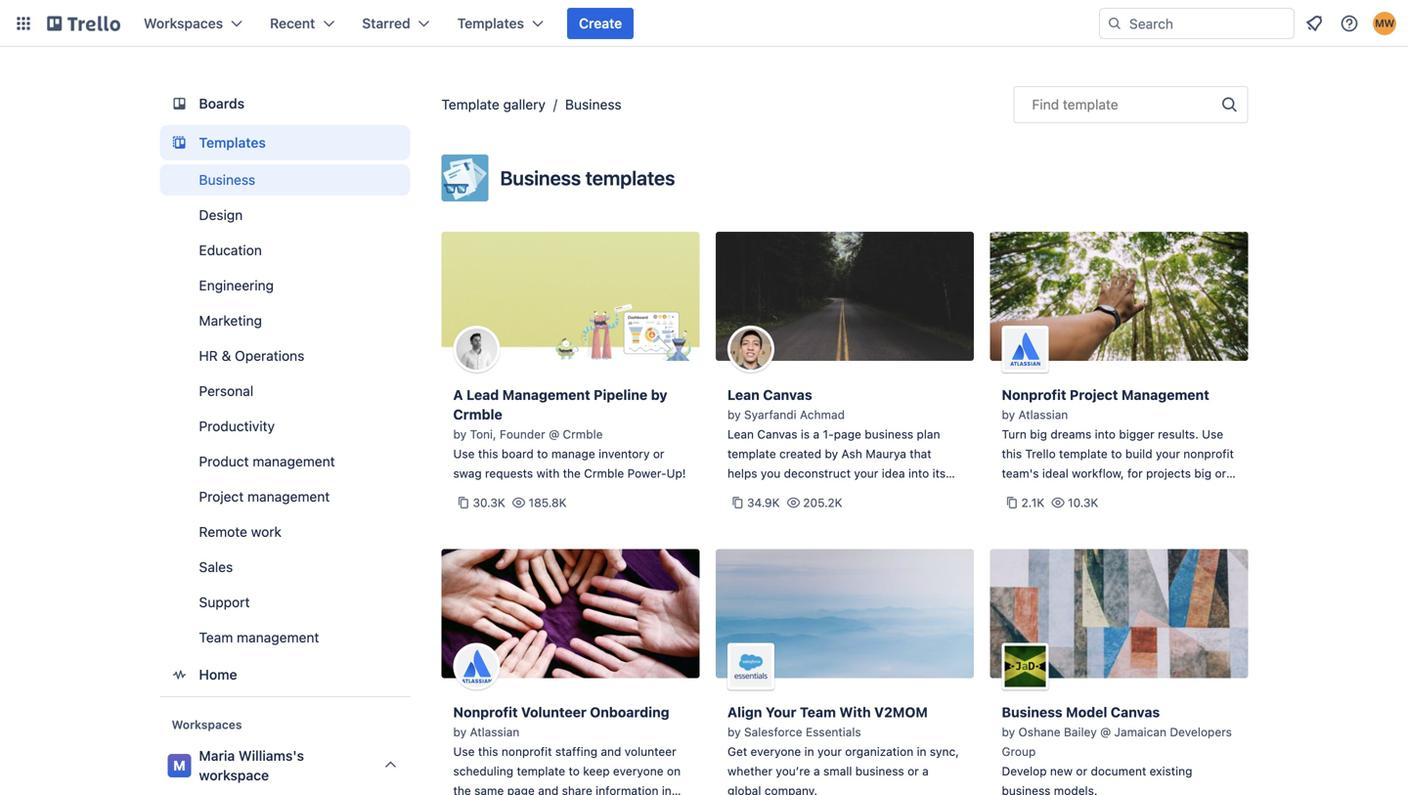 Task type: describe. For each thing, give the bounding box(es) containing it.
nonprofit for volunteer
[[453, 704, 518, 721]]

share
[[562, 784, 593, 795]]

template gallery
[[442, 96, 546, 113]]

30.3k
[[473, 496, 506, 510]]

nonprofit for project
[[1002, 387, 1067, 403]]

salesforce essentials image
[[728, 643, 775, 690]]

plan
[[917, 428, 941, 441]]

salesforce
[[745, 725, 803, 739]]

atlassian image
[[1002, 326, 1049, 373]]

business inside business model canvas by oshane bailey @ jamaican developers group develop new or document existing business models.
[[1002, 704, 1063, 721]]

back to home image
[[47, 8, 120, 39]]

williams's
[[239, 748, 304, 764]]

to inside nonprofit project management by atlassian turn big dreams into bigger results. use this trello template to build your nonprofit team's ideal workflow, for projects big or small.
[[1112, 447, 1123, 461]]

projects
[[1147, 467, 1192, 480]]

for
[[1128, 467, 1143, 480]]

1 lean from the top
[[728, 387, 760, 403]]

dreams
[[1051, 428, 1092, 441]]

lead
[[467, 387, 499, 403]]

business down gallery
[[500, 166, 581, 189]]

primary element
[[0, 0, 1409, 47]]

recent button
[[258, 8, 347, 39]]

atlassian for project
[[1019, 408, 1069, 422]]

get
[[728, 745, 748, 759]]

group
[[1002, 745, 1036, 759]]

operations
[[235, 348, 305, 364]]

personal
[[199, 383, 254, 399]]

up!
[[667, 467, 686, 480]]

boards
[[199, 95, 245, 112]]

use for nonprofit project management
[[1203, 428, 1224, 441]]

business inside business model canvas by oshane bailey @ jamaican developers group develop new or document existing business models.
[[1002, 784, 1051, 795]]

a lead management pipeline by crmble by toni, founder @ crmble use this board to manage inventory or swag requests with the crmble power-up!
[[453, 387, 686, 480]]

template inside nonprofit project management by atlassian turn big dreams into bigger results. use this trello template to build your nonprofit team's ideal workflow, for projects big or small.
[[1060, 447, 1108, 461]]

organization
[[846, 745, 914, 759]]

scheduling
[[453, 765, 514, 778]]

sync,
[[930, 745, 960, 759]]

business icon image
[[442, 155, 489, 202]]

starred button
[[351, 8, 442, 39]]

design
[[199, 207, 243, 223]]

page inside nonprofit volunteer onboarding by atlassian use this nonprofit staffing and volunteer scheduling template to keep everyone on the same page and share information
[[508, 784, 535, 795]]

1 horizontal spatial business link
[[565, 96, 622, 113]]

personal link
[[160, 376, 410, 407]]

0 notifications image
[[1303, 12, 1327, 35]]

0 horizontal spatial templates
[[199, 135, 266, 151]]

maria williams (mariawilliams94) image
[[1374, 12, 1397, 35]]

board image
[[168, 92, 191, 115]]

volunteer
[[625, 745, 677, 759]]

a left small
[[814, 765, 820, 778]]

or inside a lead management pipeline by crmble by toni, founder @ crmble use this board to manage inventory or swag requests with the crmble power-up!
[[653, 447, 665, 461]]

with
[[840, 704, 871, 721]]

document
[[1091, 765, 1147, 778]]

marketing link
[[160, 305, 410, 337]]

with
[[537, 467, 560, 480]]

marketing
[[199, 313, 262, 329]]

template inside lean canvas by syarfandi achmad lean canvas is a 1-page business plan template created by ash maurya that helps you deconstruct your idea into its key assumptions.
[[728, 447, 777, 461]]

1 vertical spatial big
[[1195, 467, 1212, 480]]

team management
[[199, 630, 319, 646]]

1 vertical spatial canvas
[[758, 428, 798, 441]]

volunteer
[[521, 704, 587, 721]]

requests
[[485, 467, 533, 480]]

small
[[824, 765, 853, 778]]

develop
[[1002, 765, 1047, 778]]

205.2k
[[804, 496, 843, 510]]

workspaces button
[[132, 8, 254, 39]]

team's
[[1002, 467, 1040, 480]]

its
[[933, 467, 946, 480]]

2 in from the left
[[917, 745, 927, 759]]

workspaces inside workspaces dropdown button
[[144, 15, 223, 31]]

atlassian image
[[453, 643, 500, 690]]

v2mom
[[875, 704, 928, 721]]

open information menu image
[[1340, 14, 1360, 33]]

productivity link
[[160, 411, 410, 442]]

Find template field
[[1014, 86, 1249, 123]]

hr & operations link
[[160, 340, 410, 372]]

1 vertical spatial workspaces
[[172, 718, 242, 732]]

template
[[442, 96, 500, 113]]

@ inside a lead management pipeline by crmble by toni, founder @ crmble use this board to manage inventory or swag requests with the crmble power-up!
[[549, 428, 560, 441]]

2 lean from the top
[[728, 428, 754, 441]]

build
[[1126, 447, 1153, 461]]

this inside nonprofit volunteer onboarding by atlassian use this nonprofit staffing and volunteer scheduling template to keep everyone on the same page and share information
[[478, 745, 499, 759]]

0 vertical spatial crmble
[[453, 407, 503, 423]]

toni, founder @ crmble image
[[453, 326, 500, 373]]

project management
[[199, 489, 330, 505]]

existing
[[1150, 765, 1193, 778]]

nonprofit inside nonprofit volunteer onboarding by atlassian use this nonprofit staffing and volunteer scheduling template to keep everyone on the same page and share information
[[502, 745, 552, 759]]

turn
[[1002, 428, 1027, 441]]

by left syarfandi in the bottom right of the page
[[728, 408, 741, 422]]

align
[[728, 704, 763, 721]]

by inside nonprofit volunteer onboarding by atlassian use this nonprofit staffing and volunteer scheduling template to keep everyone on the same page and share information
[[453, 725, 467, 739]]

oshane
[[1019, 725, 1061, 739]]

align your team with v2mom by salesforce essentials get everyone in your organization in sync, whether you're a small business or a global company.
[[728, 704, 960, 795]]

small.
[[1002, 486, 1035, 500]]

board
[[502, 447, 534, 461]]

on
[[667, 765, 681, 778]]

remote work
[[199, 524, 282, 540]]

a down v2mom
[[923, 765, 929, 778]]

sales
[[199, 559, 233, 575]]

information
[[596, 784, 659, 795]]

a
[[453, 387, 463, 403]]

management for team management
[[237, 630, 319, 646]]

&
[[222, 348, 231, 364]]

home link
[[160, 657, 410, 693]]

hr & operations
[[199, 348, 305, 364]]

the inside a lead management pipeline by crmble by toni, founder @ crmble use this board to manage inventory or swag requests with the crmble power-up!
[[563, 467, 581, 480]]

canvas inside business model canvas by oshane bailey @ jamaican developers group develop new or document existing business models.
[[1111, 704, 1161, 721]]

founder
[[500, 428, 546, 441]]

your inside nonprofit project management by atlassian turn big dreams into bigger results. use this trello template to build your nonprofit team's ideal workflow, for projects big or small.
[[1156, 447, 1181, 461]]

project management link
[[160, 481, 410, 513]]

helps
[[728, 467, 758, 480]]

is
[[801, 428, 810, 441]]

developers
[[1170, 725, 1233, 739]]

maurya
[[866, 447, 907, 461]]

management for project
[[1122, 387, 1210, 403]]

that
[[910, 447, 932, 461]]

templates button
[[446, 8, 556, 39]]

management for project management
[[248, 489, 330, 505]]

nonprofit inside nonprofit project management by atlassian turn big dreams into bigger results. use this trello template to build your nonprofit team's ideal workflow, for projects big or small.
[[1184, 447, 1235, 461]]

team management link
[[160, 622, 410, 654]]

1-
[[823, 428, 834, 441]]

you're
[[776, 765, 811, 778]]

team inside align your team with v2mom by salesforce essentials get everyone in your organization in sync, whether you're a small business or a global company.
[[800, 704, 837, 721]]

2.1k
[[1022, 496, 1045, 510]]

bailey
[[1064, 725, 1097, 739]]

product management link
[[160, 446, 410, 477]]

templates link
[[160, 125, 410, 160]]

business model canvas by oshane bailey @ jamaican developers group develop new or document existing business models.
[[1002, 704, 1233, 795]]

template gallery link
[[442, 96, 546, 113]]

business up design
[[199, 172, 255, 188]]



Task type: locate. For each thing, give the bounding box(es) containing it.
whether
[[728, 765, 773, 778]]

canvas down syarfandi in the bottom right of the page
[[758, 428, 798, 441]]

into
[[1095, 428, 1116, 441], [909, 467, 930, 480]]

starred
[[362, 15, 411, 31]]

management up results.
[[1122, 387, 1210, 403]]

1 horizontal spatial the
[[563, 467, 581, 480]]

use for a lead management pipeline by crmble
[[453, 447, 475, 461]]

1 horizontal spatial everyone
[[751, 745, 802, 759]]

business templates
[[500, 166, 676, 189]]

to inside a lead management pipeline by crmble by toni, founder @ crmble use this board to manage inventory or swag requests with the crmble power-up!
[[537, 447, 548, 461]]

this inside nonprofit project management by atlassian turn big dreams into bigger results. use this trello template to build your nonprofit team's ideal workflow, for projects big or small.
[[1002, 447, 1023, 461]]

maria
[[199, 748, 235, 764]]

this for turn
[[1002, 447, 1023, 461]]

workflow,
[[1072, 467, 1125, 480]]

team inside "link"
[[199, 630, 233, 646]]

your
[[1156, 447, 1181, 461], [855, 467, 879, 480], [818, 745, 842, 759]]

and
[[601, 745, 622, 759], [538, 784, 559, 795]]

template down the staffing
[[517, 765, 566, 778]]

nonprofit
[[1184, 447, 1235, 461], [502, 745, 552, 759]]

business down organization
[[856, 765, 905, 778]]

this inside a lead management pipeline by crmble by toni, founder @ crmble use this board to manage inventory or swag requests with the crmble power-up!
[[478, 447, 499, 461]]

syarfandi
[[745, 408, 797, 422]]

a
[[814, 428, 820, 441], [814, 765, 820, 778], [923, 765, 929, 778]]

@
[[549, 428, 560, 441], [1101, 725, 1112, 739]]

1 in from the left
[[805, 745, 815, 759]]

templates up template gallery
[[458, 15, 524, 31]]

business
[[865, 428, 914, 441], [856, 765, 905, 778], [1002, 784, 1051, 795]]

0 vertical spatial big
[[1031, 428, 1048, 441]]

0 vertical spatial page
[[834, 428, 862, 441]]

Search field
[[1123, 9, 1294, 38]]

0 horizontal spatial business link
[[160, 164, 410, 196]]

business right gallery
[[565, 96, 622, 113]]

1 horizontal spatial atlassian
[[1019, 408, 1069, 422]]

1 horizontal spatial nonprofit
[[1184, 447, 1235, 461]]

0 horizontal spatial page
[[508, 784, 535, 795]]

into inside nonprofit project management by atlassian turn big dreams into bigger results. use this trello template to build your nonprofit team's ideal workflow, for projects big or small.
[[1095, 428, 1116, 441]]

to inside nonprofit volunteer onboarding by atlassian use this nonprofit staffing and volunteer scheduling template to keep everyone on the same page and share information
[[569, 765, 580, 778]]

2 vertical spatial crmble
[[584, 467, 624, 480]]

0 vertical spatial business
[[865, 428, 914, 441]]

1 vertical spatial team
[[800, 704, 837, 721]]

management down 'product management' link
[[248, 489, 330, 505]]

this
[[478, 447, 499, 461], [1002, 447, 1023, 461], [478, 745, 499, 759]]

by up turn
[[1002, 408, 1016, 422]]

185.8k
[[529, 496, 567, 510]]

canvas up syarfandi in the bottom right of the page
[[763, 387, 813, 403]]

by
[[651, 387, 668, 403], [728, 408, 741, 422], [1002, 408, 1016, 422], [453, 428, 467, 441], [825, 447, 839, 461], [453, 725, 467, 739], [728, 725, 741, 739], [1002, 725, 1016, 739]]

lean down syarfandi in the bottom right of the page
[[728, 428, 754, 441]]

maria williams's workspace
[[199, 748, 304, 784]]

0 vertical spatial templates
[[458, 15, 524, 31]]

atlassian inside nonprofit project management by atlassian turn big dreams into bigger results. use this trello template to build your nonprofit team's ideal workflow, for projects big or small.
[[1019, 408, 1069, 422]]

crmble down lead
[[453, 407, 503, 423]]

find template
[[1033, 96, 1119, 113]]

use inside a lead management pipeline by crmble by toni, founder @ crmble use this board to manage inventory or swag requests with the crmble power-up!
[[453, 447, 475, 461]]

atlassian for volunteer
[[470, 725, 520, 739]]

1 horizontal spatial project
[[1070, 387, 1119, 403]]

1 vertical spatial nonprofit
[[502, 745, 552, 759]]

a right is
[[814, 428, 820, 441]]

0 horizontal spatial into
[[909, 467, 930, 480]]

the
[[563, 467, 581, 480], [453, 784, 471, 795]]

business inside align your team with v2mom by salesforce essentials get everyone in your organization in sync, whether you're a small business or a global company.
[[856, 765, 905, 778]]

support link
[[160, 587, 410, 618]]

recent
[[270, 15, 315, 31]]

use up scheduling
[[453, 745, 475, 759]]

page up ash
[[834, 428, 862, 441]]

in up you're
[[805, 745, 815, 759]]

1 vertical spatial lean
[[728, 428, 754, 441]]

everyone inside align your team with v2mom by salesforce essentials get everyone in your organization in sync, whether you're a small business or a global company.
[[751, 745, 802, 759]]

management down support link
[[237, 630, 319, 646]]

1 horizontal spatial nonprofit
[[1002, 387, 1067, 403]]

nonprofit down atlassian icon
[[453, 704, 518, 721]]

0 horizontal spatial management
[[503, 387, 591, 403]]

the left "same"
[[453, 784, 471, 795]]

atlassian
[[1019, 408, 1069, 422], [470, 725, 520, 739]]

remote work link
[[160, 517, 410, 548]]

your inside lean canvas by syarfandi achmad lean canvas is a 1-page business plan template created by ash maurya that helps you deconstruct your idea into its key assumptions.
[[855, 467, 879, 480]]

@ right bailey
[[1101, 725, 1112, 739]]

0 vertical spatial project
[[1070, 387, 1119, 403]]

0 vertical spatial and
[[601, 745, 622, 759]]

work
[[251, 524, 282, 540]]

0 vertical spatial workspaces
[[144, 15, 223, 31]]

business link up design "link"
[[160, 164, 410, 196]]

1 vertical spatial your
[[855, 467, 879, 480]]

1 vertical spatial use
[[453, 447, 475, 461]]

project inside nonprofit project management by atlassian turn big dreams into bigger results. use this trello template to build your nonprofit team's ideal workflow, for projects big or small.
[[1070, 387, 1119, 403]]

@ inside business model canvas by oshane bailey @ jamaican developers group develop new or document existing business models.
[[1101, 725, 1112, 739]]

0 vertical spatial @
[[549, 428, 560, 441]]

workspaces up maria
[[172, 718, 242, 732]]

by left toni,
[[453, 428, 467, 441]]

0 vertical spatial team
[[199, 630, 233, 646]]

management
[[503, 387, 591, 403], [1122, 387, 1210, 403]]

nonprofit up scheduling
[[502, 745, 552, 759]]

this up scheduling
[[478, 745, 499, 759]]

support
[[199, 594, 250, 611]]

management down productivity link at bottom left
[[253, 453, 335, 470]]

2 horizontal spatial to
[[1112, 447, 1123, 461]]

business down the develop
[[1002, 784, 1051, 795]]

or right projects
[[1216, 467, 1227, 480]]

lean
[[728, 387, 760, 403], [728, 428, 754, 441]]

business
[[565, 96, 622, 113], [500, 166, 581, 189], [199, 172, 255, 188], [1002, 704, 1063, 721]]

your inside align your team with v2mom by salesforce essentials get everyone in your organization in sync, whether you're a small business or a global company.
[[818, 745, 842, 759]]

atlassian inside nonprofit volunteer onboarding by atlassian use this nonprofit staffing and volunteer scheduling template to keep everyone on the same page and share information
[[470, 725, 520, 739]]

management up founder
[[503, 387, 591, 403]]

2 vertical spatial business
[[1002, 784, 1051, 795]]

inventory
[[599, 447, 650, 461]]

0 horizontal spatial everyone
[[613, 765, 664, 778]]

create
[[579, 15, 622, 31]]

0 vertical spatial lean
[[728, 387, 760, 403]]

everyone up information
[[613, 765, 664, 778]]

templates
[[458, 15, 524, 31], [199, 135, 266, 151]]

use right results.
[[1203, 428, 1224, 441]]

by right pipeline
[[651, 387, 668, 403]]

models.
[[1055, 784, 1098, 795]]

template inside field
[[1063, 96, 1119, 113]]

ash
[[842, 447, 863, 461]]

1 vertical spatial nonprofit
[[453, 704, 518, 721]]

nonprofit inside nonprofit project management by atlassian turn big dreams into bigger results. use this trello template to build your nonprofit team's ideal workflow, for projects big or small.
[[1002, 387, 1067, 403]]

results.
[[1159, 428, 1199, 441]]

1 vertical spatial and
[[538, 784, 559, 795]]

syarfandi achmad image
[[728, 326, 775, 373]]

0 horizontal spatial team
[[199, 630, 233, 646]]

0 horizontal spatial @
[[549, 428, 560, 441]]

atlassian up scheduling
[[470, 725, 520, 739]]

key
[[728, 486, 747, 500]]

use inside nonprofit volunteer onboarding by atlassian use this nonprofit staffing and volunteer scheduling template to keep everyone on the same page and share information
[[453, 745, 475, 759]]

or down organization
[[908, 765, 919, 778]]

project up dreams
[[1070, 387, 1119, 403]]

0 vertical spatial canvas
[[763, 387, 813, 403]]

2 vertical spatial your
[[818, 745, 842, 759]]

crmble
[[453, 407, 503, 423], [563, 428, 603, 441], [584, 467, 624, 480]]

1 vertical spatial into
[[909, 467, 930, 480]]

0 vertical spatial everyone
[[751, 745, 802, 759]]

home
[[199, 667, 237, 683]]

nonprofit up turn
[[1002, 387, 1067, 403]]

this for crmble
[[478, 447, 499, 461]]

10.3k
[[1068, 496, 1099, 510]]

1 horizontal spatial @
[[1101, 725, 1112, 739]]

lean up syarfandi in the bottom right of the page
[[728, 387, 760, 403]]

0 vertical spatial the
[[563, 467, 581, 480]]

use up swag
[[453, 447, 475, 461]]

templates inside dropdown button
[[458, 15, 524, 31]]

home image
[[168, 663, 191, 687]]

management inside nonprofit project management by atlassian turn big dreams into bigger results. use this trello template to build your nonprofit team's ideal workflow, for projects big or small.
[[1122, 387, 1210, 403]]

by inside nonprofit project management by atlassian turn big dreams into bigger results. use this trello template to build your nonprofit team's ideal workflow, for projects big or small.
[[1002, 408, 1016, 422]]

@ up manage
[[549, 428, 560, 441]]

1 horizontal spatial management
[[1122, 387, 1210, 403]]

this down toni,
[[478, 447, 499, 461]]

engineering
[[199, 277, 274, 294]]

gallery
[[503, 96, 546, 113]]

into down that in the right of the page
[[909, 467, 930, 480]]

2 management from the left
[[1122, 387, 1210, 403]]

templates down boards
[[199, 135, 266, 151]]

1 vertical spatial atlassian
[[470, 725, 520, 739]]

oshane bailey @ jamaican developers group image
[[1002, 643, 1049, 690]]

1 horizontal spatial big
[[1195, 467, 1212, 480]]

hr
[[199, 348, 218, 364]]

template inside nonprofit volunteer onboarding by atlassian use this nonprofit staffing and volunteer scheduling template to keep everyone on the same page and share information
[[517, 765, 566, 778]]

create button
[[567, 8, 634, 39]]

new
[[1051, 765, 1073, 778]]

management inside "link"
[[237, 630, 319, 646]]

0 vertical spatial nonprofit
[[1002, 387, 1067, 403]]

and left share
[[538, 784, 559, 795]]

0 vertical spatial business link
[[565, 96, 622, 113]]

or inside align your team with v2mom by salesforce essentials get everyone in your organization in sync, whether you're a small business or a global company.
[[908, 765, 919, 778]]

template right "find"
[[1063, 96, 1119, 113]]

or inside nonprofit project management by atlassian turn big dreams into bigger results. use this trello template to build your nonprofit team's ideal workflow, for projects big or small.
[[1216, 467, 1227, 480]]

crmble down the inventory
[[584, 467, 624, 480]]

your up projects
[[1156, 447, 1181, 461]]

by up scheduling
[[453, 725, 467, 739]]

in
[[805, 745, 815, 759], [917, 745, 927, 759]]

team down support
[[199, 630, 233, 646]]

essentials
[[806, 725, 862, 739]]

nonprofit inside nonprofit volunteer onboarding by atlassian use this nonprofit staffing and volunteer scheduling template to keep everyone on the same page and share information
[[453, 704, 518, 721]]

2 vertical spatial canvas
[[1111, 704, 1161, 721]]

2 horizontal spatial your
[[1156, 447, 1181, 461]]

team up essentials
[[800, 704, 837, 721]]

1 vertical spatial templates
[[199, 135, 266, 151]]

created
[[780, 447, 822, 461]]

workspaces
[[144, 15, 223, 31], [172, 718, 242, 732]]

or
[[653, 447, 665, 461], [1216, 467, 1227, 480], [908, 765, 919, 778], [1077, 765, 1088, 778]]

big right projects
[[1195, 467, 1212, 480]]

0 vertical spatial use
[[1203, 428, 1224, 441]]

0 horizontal spatial your
[[818, 745, 842, 759]]

to up share
[[569, 765, 580, 778]]

workspace
[[199, 768, 269, 784]]

toni,
[[470, 428, 497, 441]]

this down turn
[[1002, 447, 1023, 461]]

a inside lean canvas by syarfandi achmad lean canvas is a 1-page business plan template created by ash maurya that helps you deconstruct your idea into its key assumptions.
[[814, 428, 820, 441]]

1 horizontal spatial in
[[917, 745, 927, 759]]

page right "same"
[[508, 784, 535, 795]]

2 vertical spatial use
[[453, 745, 475, 759]]

0 horizontal spatial in
[[805, 745, 815, 759]]

1 vertical spatial everyone
[[613, 765, 664, 778]]

staffing
[[556, 745, 598, 759]]

education
[[199, 242, 262, 258]]

1 horizontal spatial into
[[1095, 428, 1116, 441]]

use inside nonprofit project management by atlassian turn big dreams into bigger results. use this trello template to build your nonprofit team's ideal workflow, for projects big or small.
[[1203, 428, 1224, 441]]

1 horizontal spatial and
[[601, 745, 622, 759]]

boards link
[[160, 86, 410, 121]]

template board image
[[168, 131, 191, 155]]

page
[[834, 428, 862, 441], [508, 784, 535, 795]]

same
[[475, 784, 504, 795]]

by inside align your team with v2mom by salesforce essentials get everyone in your organization in sync, whether you're a small business or a global company.
[[728, 725, 741, 739]]

nonprofit down results.
[[1184, 447, 1235, 461]]

project up remote
[[199, 489, 244, 505]]

workspaces up board image
[[144, 15, 223, 31]]

by inside business model canvas by oshane bailey @ jamaican developers group develop new or document existing business models.
[[1002, 725, 1016, 739]]

business up maurya
[[865, 428, 914, 441]]

business link right gallery
[[565, 96, 622, 113]]

1 vertical spatial business link
[[160, 164, 410, 196]]

into inside lean canvas by syarfandi achmad lean canvas is a 1-page business plan template created by ash maurya that helps you deconstruct your idea into its key assumptions.
[[909, 467, 930, 480]]

0 vertical spatial management
[[253, 453, 335, 470]]

to left build
[[1112, 447, 1123, 461]]

2 vertical spatial management
[[237, 630, 319, 646]]

by up get
[[728, 725, 741, 739]]

0 horizontal spatial nonprofit
[[453, 704, 518, 721]]

canvas up jamaican
[[1111, 704, 1161, 721]]

manage
[[552, 447, 596, 461]]

search image
[[1108, 16, 1123, 31]]

1 vertical spatial the
[[453, 784, 471, 795]]

management inside a lead management pipeline by crmble by toni, founder @ crmble use this board to manage inventory or swag requests with the crmble power-up!
[[503, 387, 591, 403]]

crmble up manage
[[563, 428, 603, 441]]

and up the keep
[[601, 745, 622, 759]]

1 vertical spatial crmble
[[563, 428, 603, 441]]

1 vertical spatial business
[[856, 765, 905, 778]]

template down dreams
[[1060, 447, 1108, 461]]

everyone down salesforce
[[751, 745, 802, 759]]

34.9k
[[747, 496, 780, 510]]

the down manage
[[563, 467, 581, 480]]

trello
[[1026, 447, 1056, 461]]

1 vertical spatial project
[[199, 489, 244, 505]]

0 horizontal spatial big
[[1031, 428, 1048, 441]]

template up the helps
[[728, 447, 777, 461]]

atlassian up dreams
[[1019, 408, 1069, 422]]

design link
[[160, 200, 410, 231]]

model
[[1067, 704, 1108, 721]]

0 vertical spatial into
[[1095, 428, 1116, 441]]

1 horizontal spatial templates
[[458, 15, 524, 31]]

0 horizontal spatial the
[[453, 784, 471, 795]]

0 horizontal spatial project
[[199, 489, 244, 505]]

business up oshane
[[1002, 704, 1063, 721]]

project inside "project management" link
[[199, 489, 244, 505]]

1 vertical spatial @
[[1101, 725, 1112, 739]]

or inside business model canvas by oshane bailey @ jamaican developers group develop new or document existing business models.
[[1077, 765, 1088, 778]]

business inside lean canvas by syarfandi achmad lean canvas is a 1-page business plan template created by ash maurya that helps you deconstruct your idea into its key assumptions.
[[865, 428, 914, 441]]

canvas
[[763, 387, 813, 403], [758, 428, 798, 441], [1111, 704, 1161, 721]]

in left sync, on the bottom right of the page
[[917, 745, 927, 759]]

your down ash
[[855, 467, 879, 480]]

big
[[1031, 428, 1048, 441], [1195, 467, 1212, 480]]

management for lead
[[503, 387, 591, 403]]

1 horizontal spatial your
[[855, 467, 879, 480]]

keep
[[583, 765, 610, 778]]

1 horizontal spatial to
[[569, 765, 580, 778]]

1 management from the left
[[503, 387, 591, 403]]

into left bigger
[[1095, 428, 1116, 441]]

or up power-
[[653, 447, 665, 461]]

project
[[1070, 387, 1119, 403], [199, 489, 244, 505]]

0 horizontal spatial and
[[538, 784, 559, 795]]

your
[[766, 704, 797, 721]]

by down 1- at the right
[[825, 447, 839, 461]]

0 horizontal spatial to
[[537, 447, 548, 461]]

0 horizontal spatial atlassian
[[470, 725, 520, 739]]

1 horizontal spatial page
[[834, 428, 862, 441]]

management for product management
[[253, 453, 335, 470]]

assumptions.
[[750, 486, 824, 500]]

your down essentials
[[818, 745, 842, 759]]

by up group
[[1002, 725, 1016, 739]]

everyone inside nonprofit volunteer onboarding by atlassian use this nonprofit staffing and volunteer scheduling template to keep everyone on the same page and share information
[[613, 765, 664, 778]]

1 vertical spatial page
[[508, 784, 535, 795]]

to up the with
[[537, 447, 548, 461]]

0 vertical spatial nonprofit
[[1184, 447, 1235, 461]]

to
[[537, 447, 548, 461], [1112, 447, 1123, 461], [569, 765, 580, 778]]

0 vertical spatial your
[[1156, 447, 1181, 461]]

big up trello
[[1031, 428, 1048, 441]]

you
[[761, 467, 781, 480]]

page inside lean canvas by syarfandi achmad lean canvas is a 1-page business plan template created by ash maurya that helps you deconstruct your idea into its key assumptions.
[[834, 428, 862, 441]]

swag
[[453, 467, 482, 480]]

1 vertical spatial management
[[248, 489, 330, 505]]

1 horizontal spatial team
[[800, 704, 837, 721]]

jamaican
[[1115, 725, 1167, 739]]

0 vertical spatial atlassian
[[1019, 408, 1069, 422]]

0 horizontal spatial nonprofit
[[502, 745, 552, 759]]

lean canvas by syarfandi achmad lean canvas is a 1-page business plan template created by ash maurya that helps you deconstruct your idea into its key assumptions.
[[728, 387, 946, 500]]

the inside nonprofit volunteer onboarding by atlassian use this nonprofit staffing and volunteer scheduling template to keep everyone on the same page and share information
[[453, 784, 471, 795]]

or up models.
[[1077, 765, 1088, 778]]



Task type: vqa. For each thing, say whether or not it's contained in the screenshot.
Onboarding
yes



